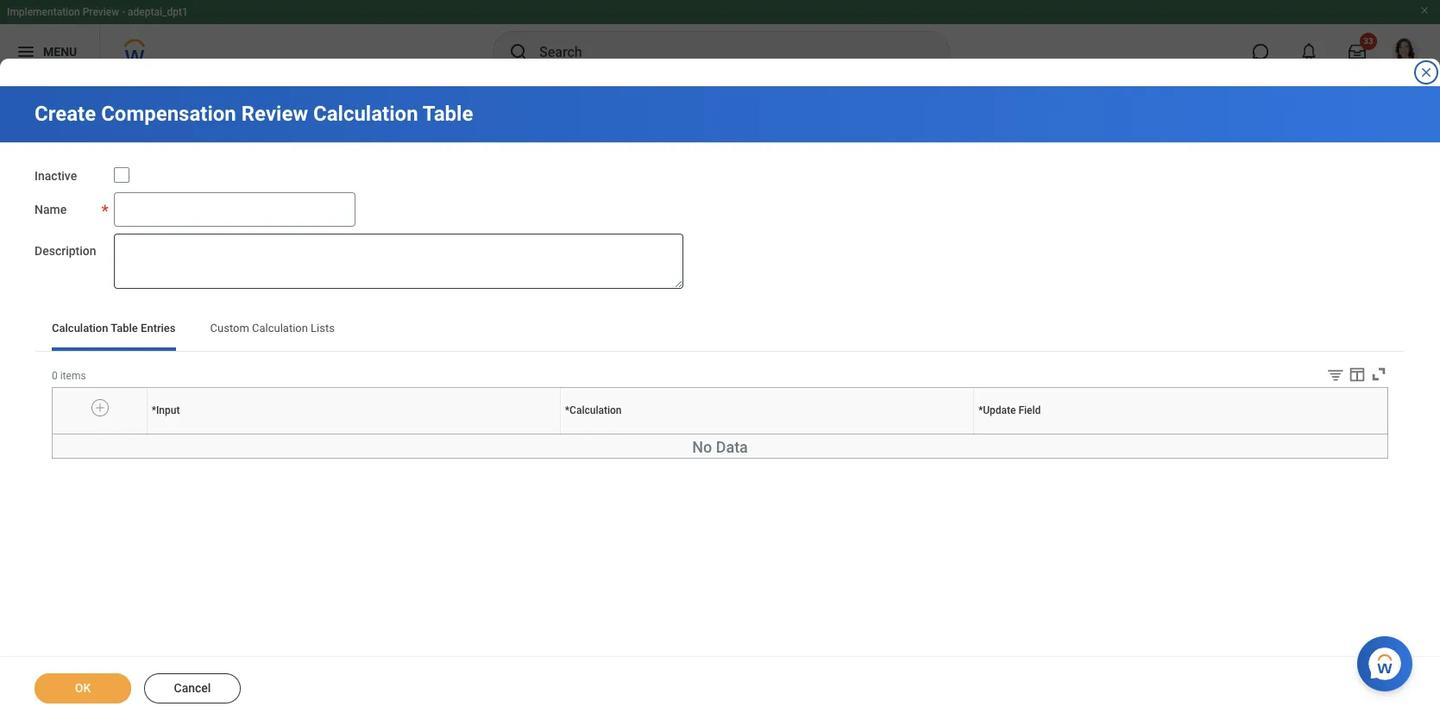 Task type: describe. For each thing, give the bounding box(es) containing it.
field inside row element
[[1019, 405, 1041, 417]]

data
[[716, 438, 748, 456]]

notifications large image
[[1300, 43, 1318, 60]]

toolbar inside create compensation review calculation table main content
[[1313, 365, 1388, 387]]

1 vertical spatial field
[[1180, 434, 1182, 435]]

Name text field
[[114, 192, 355, 227]]

1 vertical spatial input
[[352, 434, 354, 435]]

update field button
[[1177, 434, 1183, 435]]

* for input
[[152, 405, 156, 417]]

plus image
[[94, 401, 106, 416]]

0
[[52, 370, 58, 382]]

input calculation update field
[[352, 434, 1182, 435]]

search image
[[508, 41, 529, 62]]

profile logan mcneil element
[[1381, 33, 1430, 71]]

* for calculation
[[565, 405, 570, 417]]

update inside row element
[[983, 405, 1016, 417]]

close environment banner image
[[1419, 5, 1430, 16]]

lists
[[311, 322, 335, 335]]

preview
[[83, 6, 119, 18]]

compensation
[[101, 102, 236, 126]]

no
[[692, 438, 712, 456]]

no data
[[692, 438, 748, 456]]

cancel
[[174, 682, 211, 695]]

row element
[[53, 388, 1391, 434]]

custom calculation lists
[[210, 322, 335, 335]]

description
[[35, 244, 96, 258]]

input button
[[352, 434, 355, 435]]

fullscreen image
[[1369, 365, 1388, 384]]

1 horizontal spatial table
[[423, 102, 473, 126]]

inbox large image
[[1349, 43, 1366, 60]]

calculation for input calculation update field
[[764, 434, 769, 435]]

-
[[122, 6, 125, 18]]



Task type: locate. For each thing, give the bounding box(es) containing it.
0 vertical spatial input
[[156, 405, 180, 417]]

calculation for * calculation
[[570, 405, 622, 417]]

* calculation
[[565, 405, 622, 417]]

click to view/edit grid preferences image
[[1348, 365, 1367, 384]]

0 items
[[52, 370, 86, 382]]

0 horizontal spatial *
[[152, 405, 156, 417]]

entries
[[141, 322, 176, 335]]

2 horizontal spatial *
[[978, 405, 983, 417]]

ok
[[75, 682, 91, 695]]

1 horizontal spatial field
[[1180, 434, 1182, 435]]

1 horizontal spatial *
[[565, 405, 570, 417]]

inactive
[[35, 169, 77, 183]]

calculation table entries
[[52, 322, 176, 335]]

field
[[1019, 405, 1041, 417], [1180, 434, 1182, 435]]

workday assistant region
[[1357, 630, 1419, 692]]

review
[[241, 102, 308, 126]]

*
[[152, 405, 156, 417], [565, 405, 570, 417], [978, 405, 983, 417]]

input
[[156, 405, 180, 417], [352, 434, 354, 435]]

implementation
[[7, 6, 80, 18]]

adeptai_dpt1
[[128, 6, 188, 18]]

0 vertical spatial table
[[423, 102, 473, 126]]

implementation preview -   adeptai_dpt1
[[7, 6, 188, 18]]

implementation preview -   adeptai_dpt1 banner
[[0, 0, 1440, 79]]

close create compensation review calculation table image
[[1419, 66, 1433, 79]]

input inside row element
[[156, 405, 180, 417]]

2 * from the left
[[565, 405, 570, 417]]

3 * from the left
[[978, 405, 983, 417]]

0 vertical spatial update
[[983, 405, 1016, 417]]

tab list inside create compensation review calculation table main content
[[35, 310, 1406, 351]]

Description text field
[[114, 234, 683, 289]]

select to filter grid data image
[[1326, 366, 1345, 384]]

update
[[983, 405, 1016, 417], [1177, 434, 1180, 435]]

calculation for custom calculation lists
[[252, 322, 308, 335]]

calculation button
[[764, 434, 770, 435]]

* update field
[[978, 405, 1041, 417]]

calculation inside row element
[[570, 405, 622, 417]]

0 horizontal spatial input
[[156, 405, 180, 417]]

1 horizontal spatial update
[[1177, 434, 1180, 435]]

* for update
[[978, 405, 983, 417]]

tab list
[[35, 310, 1406, 351]]

name
[[35, 203, 67, 216]]

create compensation review calculation table dialog
[[0, 0, 1440, 720]]

0 horizontal spatial update
[[983, 405, 1016, 417]]

create
[[35, 102, 96, 126]]

cancel button
[[144, 674, 241, 704]]

0 horizontal spatial field
[[1019, 405, 1041, 417]]

custom
[[210, 322, 249, 335]]

1 horizontal spatial input
[[352, 434, 354, 435]]

0 horizontal spatial table
[[111, 322, 138, 335]]

* input
[[152, 405, 180, 417]]

1 vertical spatial table
[[111, 322, 138, 335]]

create compensation review calculation table
[[35, 102, 473, 126]]

ok button
[[35, 674, 131, 704]]

create compensation review calculation table main content
[[0, 86, 1440, 720]]

0 vertical spatial field
[[1019, 405, 1041, 417]]

1 * from the left
[[152, 405, 156, 417]]

items
[[60, 370, 86, 382]]

toolbar
[[1313, 365, 1388, 387]]

calculation
[[313, 102, 418, 126], [52, 322, 108, 335], [252, 322, 308, 335], [570, 405, 622, 417], [764, 434, 769, 435]]

tab list containing calculation table entries
[[35, 310, 1406, 351]]

1 vertical spatial update
[[1177, 434, 1180, 435]]

table
[[423, 102, 473, 126], [111, 322, 138, 335]]



Task type: vqa. For each thing, say whether or not it's contained in the screenshot.
input in the row element
yes



